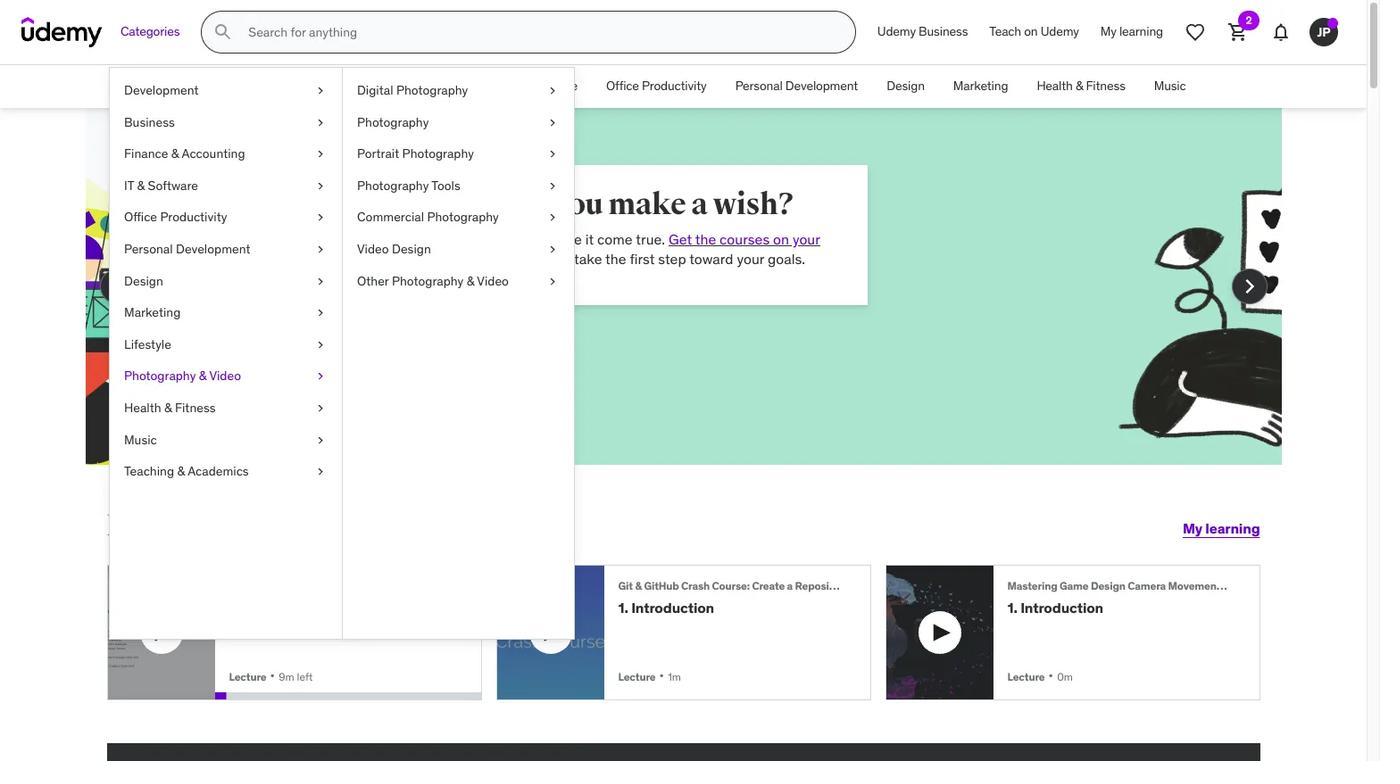 Task type: describe. For each thing, give the bounding box(es) containing it.
on inside get the courses on your wishlist
[[599, 230, 615, 248]]

fitness for health & fitness link to the left
[[175, 400, 216, 416]]

other photography & video
[[357, 273, 509, 289]]

xsmall image for design
[[314, 273, 328, 290]]

other
[[357, 273, 389, 289]]

portrait photography link
[[343, 139, 574, 170]]

health & fitness for health & fitness link to the left
[[124, 400, 216, 416]]

the inside get the courses on your wishlist
[[521, 230, 542, 248]]

studio
[[1277, 580, 1310, 593]]

business link for health & fitness
[[268, 65, 346, 108]]

xsmall image for health & fitness
[[314, 400, 328, 418]]

lecture • 9m left
[[229, 667, 313, 685]]

photography & video
[[124, 368, 241, 384]]

art?
[[268, 617, 295, 635]]

& for lifestyle's finance & accounting link
[[171, 146, 179, 162]]

your inside get the courses on your wishlist
[[618, 230, 646, 248]]

step
[[484, 250, 512, 268]]

marketing for health & fitness
[[954, 78, 1009, 94]]

digital photography
[[357, 82, 468, 98]]

accounting for health & fitness
[[416, 78, 478, 94]]

software for lifestyle
[[148, 178, 198, 194]]

it
[[411, 230, 419, 248]]

next image
[[1236, 272, 1264, 301]]

health for health & fitness link to the left
[[124, 400, 161, 416]]

& for top health & fitness link
[[1076, 78, 1084, 94]]

lifestyle
[[124, 337, 171, 353]]

udemy inside udemy business link
[[878, 23, 916, 39]]

get the courses on your wishlist link
[[321, 230, 646, 268]]

introduction inside mastering game design camera movements in arcade studio 1. introduction
[[1021, 600, 1104, 618]]

photography up tools on the top of page
[[402, 146, 474, 162]]

xsmall image for marketing
[[314, 305, 328, 322]]

jp
[[1318, 24, 1331, 40]]

arcade
[[1240, 580, 1275, 593]]

commercial photography
[[357, 209, 499, 225]]

portrait photography
[[357, 146, 474, 162]]

1 vertical spatial your
[[562, 250, 590, 268]]

create
[[294, 600, 336, 618]]

learning for rightmost my learning link
[[1206, 520, 1261, 538]]

photography & video link
[[110, 361, 342, 393]]

finance for health & fitness
[[360, 78, 403, 94]]

1m
[[668, 670, 682, 684]]

finance & accounting link for lifestyle
[[110, 139, 342, 170]]

and take the first step toward your goals.
[[369, 250, 631, 268]]

video inside "photography & video" link
[[209, 368, 241, 384]]

& for finance & accounting link related to health & fitness
[[406, 78, 413, 94]]

lecture • 1m
[[619, 667, 682, 685]]

development link for lifestyle
[[110, 75, 342, 107]]

previous image
[[103, 272, 132, 301]]

marketing for lifestyle
[[124, 305, 181, 321]]

1 vertical spatial music link
[[110, 425, 342, 457]]

create
[[752, 580, 785, 593]]

commercial
[[357, 209, 424, 225]]

true.
[[461, 230, 491, 248]]

• for from
[[660, 667, 665, 685]]

course:
[[712, 580, 750, 593]]

video design link
[[343, 234, 574, 266]]

xsmall image for teaching & academics
[[314, 464, 328, 481]]

lifestyle link
[[110, 329, 342, 361]]

wishlist
[[321, 250, 369, 268]]

xsmall image for photography tools
[[546, 178, 560, 195]]

xsmall image for it & software
[[314, 178, 328, 195]]

business for lifestyle
[[124, 114, 175, 130]]

it & software link for health & fitness
[[492, 65, 592, 108]]

mastering game design camera movements in arcade studio 1. introduction
[[1008, 580, 1310, 618]]

1 horizontal spatial on
[[1025, 23, 1038, 39]]

2 link
[[1218, 11, 1260, 54]]

1 horizontal spatial the
[[431, 250, 452, 268]]

& for 'teaching & academics' link
[[177, 464, 185, 480]]

mastering podcast -  easy guide to starting your podcast 3. how to create the perfect cover art?
[[229, 580, 508, 635]]

1 vertical spatial my
[[1184, 520, 1203, 538]]

make for it
[[372, 230, 407, 248]]

to inside mastering podcast -  easy guide to starting your podcast 3. how to create the perfect cover art?
[[277, 600, 291, 618]]

software for health & fitness
[[529, 78, 578, 94]]

git
[[619, 580, 633, 593]]

music for "music" link to the bottom
[[124, 432, 157, 448]]

xsmall image for portrait photography
[[546, 146, 560, 163]]

to
[[387, 580, 399, 593]]

time
[[321, 230, 352, 248]]

photography up photography link
[[397, 82, 468, 98]]

video design
[[357, 241, 431, 257]]

game
[[1060, 580, 1089, 593]]

teach on udemy
[[990, 23, 1080, 39]]

it & software link for lifestyle
[[110, 170, 342, 202]]

office for health & fitness
[[607, 78, 639, 94]]

xsmall image for lifestyle
[[314, 337, 328, 354]]

xsmall image for music
[[314, 432, 328, 449]]

jp link
[[1303, 11, 1346, 54]]

lecture • 0m
[[1008, 667, 1074, 685]]

design inside 'link'
[[392, 241, 431, 257]]

your
[[443, 580, 465, 593]]

digital
[[357, 82, 393, 98]]

lecture for 1.
[[1008, 670, 1046, 684]]

1 podcast from the left
[[281, 580, 322, 593]]

xsmall image for photography
[[546, 114, 560, 131]]

0 vertical spatial music link
[[1140, 65, 1201, 108]]

3. how to create the perfect cover art? link
[[229, 600, 452, 635]]

in
[[1229, 580, 1238, 593]]

& for lifestyle it & software link
[[137, 178, 145, 194]]

design inside mastering game design camera movements in arcade studio 1. introduction
[[1091, 580, 1126, 593]]

health for top health & fitness link
[[1037, 78, 1073, 94]]

productivity for health & fitness
[[642, 78, 707, 94]]

the inside mastering podcast -  easy guide to starting your podcast 3. how to create the perfect cover art?
[[339, 600, 361, 618]]

portrait
[[357, 146, 399, 162]]

photography link
[[343, 107, 574, 139]]

teaching & academics
[[124, 464, 249, 480]]

james
[[383, 507, 470, 545]]

personal development link for health & fitness
[[721, 65, 873, 108]]

get
[[494, 230, 517, 248]]

Search for anything text field
[[245, 17, 834, 47]]

0 horizontal spatial health & fitness link
[[110, 393, 342, 425]]

0 horizontal spatial my learning
[[1101, 23, 1164, 39]]

it for health & fitness
[[506, 78, 516, 94]]

other photography & video link
[[343, 266, 574, 298]]

office for lifestyle
[[124, 209, 157, 225]]

digital photography link
[[343, 75, 574, 107]]

did you make a wish?
[[321, 186, 621, 223]]

udemy image
[[21, 17, 103, 47]]

0 vertical spatial health & fitness link
[[1023, 65, 1140, 108]]

personal development for health & fitness
[[736, 78, 859, 94]]

goals.
[[593, 250, 631, 268]]

& for health & fitness link to the left
[[164, 400, 172, 416]]

crash
[[682, 580, 710, 593]]

time to make it come true.
[[321, 230, 494, 248]]

9m
[[279, 670, 294, 684]]

repository
[[795, 580, 849, 593]]

udemy inside teach on udemy link
[[1041, 23, 1080, 39]]

udemy business link
[[867, 11, 979, 54]]

1. inside 'git & github crash course: create a repository from scratch! 1. introduction'
[[619, 600, 629, 618]]

marketing link for lifestyle
[[110, 298, 342, 329]]

xsmall image for commercial photography
[[546, 209, 560, 227]]

you have alerts image
[[1328, 18, 1339, 29]]



Task type: locate. For each thing, give the bounding box(es) containing it.
xsmall image for personal development
[[314, 241, 328, 259]]

1. inside mastering game design camera movements in arcade studio 1. introduction
[[1008, 600, 1018, 618]]

2 1. introduction link from the left
[[1008, 600, 1231, 618]]

office productivity link
[[592, 65, 721, 108], [110, 202, 342, 234]]

health & fitness for top health & fitness link
[[1037, 78, 1126, 94]]

xsmall image for business
[[314, 114, 328, 131]]

0 horizontal spatial productivity
[[160, 209, 227, 225]]

1 vertical spatial marketing link
[[110, 298, 342, 329]]

business
[[919, 23, 969, 39], [282, 78, 331, 94], [124, 114, 175, 130]]

1 vertical spatial office productivity
[[124, 209, 227, 225]]

1 horizontal spatial health & fitness
[[1037, 78, 1126, 94]]

1 vertical spatial my learning
[[1184, 520, 1261, 538]]

1 introduction from the left
[[632, 600, 715, 618]]

1 horizontal spatial office productivity
[[607, 78, 707, 94]]

video inside other photography & video link
[[477, 273, 509, 289]]

0 horizontal spatial finance & accounting link
[[110, 139, 342, 170]]

udemy
[[878, 23, 916, 39], [1041, 23, 1080, 39]]

music up the teaching
[[124, 432, 157, 448]]

1 horizontal spatial •
[[660, 667, 665, 685]]

accounting for lifestyle
[[182, 146, 245, 162]]

0m
[[1058, 670, 1074, 684]]

personal development for lifestyle
[[124, 241, 251, 257]]

0 horizontal spatial marketing link
[[110, 298, 342, 329]]

0 horizontal spatial design link
[[110, 266, 342, 298]]

0 horizontal spatial business
[[124, 114, 175, 130]]

finance & accounting for lifestyle
[[124, 146, 245, 162]]

a up get
[[517, 186, 533, 223]]

2 horizontal spatial business
[[919, 23, 969, 39]]

health & fitness link down photography & video
[[110, 393, 342, 425]]

health down teach on udemy link
[[1037, 78, 1073, 94]]

1 vertical spatial it
[[124, 178, 134, 194]]

learning left wishlist icon
[[1120, 23, 1164, 39]]

it & software for lifestyle
[[124, 178, 198, 194]]

your up goals.
[[618, 230, 646, 248]]

software
[[529, 78, 578, 94], [148, 178, 198, 194]]

1 horizontal spatial my
[[1184, 520, 1203, 538]]

office productivity link for health & fitness
[[592, 65, 721, 108]]

notifications image
[[1271, 21, 1293, 43]]

2 vertical spatial business
[[124, 114, 175, 130]]

fitness for top health & fitness link
[[1087, 78, 1126, 94]]

xsmall image inside design link
[[314, 273, 328, 290]]

xsmall image inside marketing link
[[314, 305, 328, 322]]

xsmall image inside commercial photography link
[[546, 209, 560, 227]]

0 horizontal spatial to
[[277, 600, 291, 618]]

podcast left -
[[281, 580, 322, 593]]

and
[[372, 250, 396, 268]]

first
[[455, 250, 480, 268]]

health & fitness down photography & video
[[124, 400, 216, 416]]

xsmall image inside video design 'link'
[[546, 241, 560, 259]]

on right teach at the right top of page
[[1025, 23, 1038, 39]]

a
[[517, 186, 533, 223], [787, 580, 793, 593]]

github
[[644, 580, 679, 593]]

xsmall image
[[314, 82, 328, 100], [546, 146, 560, 163], [546, 209, 560, 227], [314, 241, 328, 259], [546, 241, 560, 259], [314, 273, 328, 290], [314, 305, 328, 322], [314, 432, 328, 449], [314, 464, 328, 481]]

podcast right your
[[467, 580, 508, 593]]

mastering inside mastering game design camera movements in arcade studio 1. introduction
[[1008, 580, 1058, 593]]

lecture left '0m'
[[1008, 670, 1046, 684]]

3 • from the left
[[1049, 667, 1054, 685]]

courses
[[545, 230, 595, 248]]

&
[[406, 78, 413, 94], [519, 78, 526, 94], [1076, 78, 1084, 94], [171, 146, 179, 162], [137, 178, 145, 194], [467, 273, 475, 289], [199, 368, 207, 384], [164, 400, 172, 416], [177, 464, 185, 480], [635, 580, 642, 593]]

finance & accounting link for health & fitness
[[346, 65, 492, 108]]

0 vertical spatial learning
[[1120, 23, 1164, 39]]

my learning link
[[1090, 11, 1175, 54], [1184, 508, 1261, 551]]

come
[[423, 230, 458, 248]]

music down wishlist icon
[[1155, 78, 1187, 94]]

xsmall image
[[546, 82, 560, 100], [314, 114, 328, 131], [546, 114, 560, 131], [314, 146, 328, 163], [314, 178, 328, 195], [546, 178, 560, 195], [314, 209, 328, 227], [546, 273, 560, 290], [314, 337, 328, 354], [314, 368, 328, 386], [314, 400, 328, 418]]

0 vertical spatial it & software link
[[492, 65, 592, 108]]

the down come
[[431, 250, 452, 268]]

1 vertical spatial music
[[124, 432, 157, 448]]

1 vertical spatial office productivity link
[[110, 202, 342, 234]]

xsmall image inside finance & accounting link
[[314, 146, 328, 163]]

0 horizontal spatial my learning link
[[1090, 11, 1175, 54]]

1 horizontal spatial podcast
[[467, 580, 508, 593]]

business link for lifestyle
[[110, 107, 342, 139]]

tools
[[432, 178, 461, 194]]

lecture left 9m on the bottom of the page
[[229, 670, 267, 684]]

music
[[1155, 78, 1187, 94], [124, 432, 157, 448]]

1 vertical spatial marketing
[[124, 305, 181, 321]]

introduction down game
[[1021, 600, 1104, 618]]

office productivity for health & fitness
[[607, 78, 707, 94]]

1 1. from the left
[[619, 600, 629, 618]]

3 lecture from the left
[[1008, 670, 1046, 684]]

xsmall image inside 'photography tools' link
[[546, 178, 560, 195]]

health & fitness
[[1037, 78, 1126, 94], [124, 400, 216, 416]]

0 vertical spatial office productivity
[[607, 78, 707, 94]]

1 vertical spatial health & fitness
[[124, 400, 216, 416]]

toward
[[515, 250, 559, 268]]

0 horizontal spatial it
[[124, 178, 134, 194]]

& for "photography & video" link
[[199, 368, 207, 384]]

it & software
[[506, 78, 578, 94], [124, 178, 198, 194]]

0 vertical spatial office productivity link
[[592, 65, 721, 108]]

fitness
[[1087, 78, 1126, 94], [175, 400, 216, 416]]

on
[[1025, 23, 1038, 39], [599, 230, 615, 248]]

productivity for lifestyle
[[160, 209, 227, 225]]

xsmall image inside digital photography link
[[546, 82, 560, 100]]

2 introduction from the left
[[1021, 600, 1104, 618]]

0 horizontal spatial my
[[1101, 23, 1117, 39]]

take
[[399, 250, 427, 268]]

1. introduction link down camera
[[1008, 600, 1231, 618]]

1 vertical spatial finance
[[124, 146, 168, 162]]

xsmall image inside lifestyle link
[[314, 337, 328, 354]]

2 podcast from the left
[[467, 580, 508, 593]]

0 horizontal spatial udemy
[[878, 23, 916, 39]]

0 horizontal spatial it & software
[[124, 178, 198, 194]]

to right time
[[356, 230, 369, 248]]

commercial photography link
[[343, 202, 574, 234]]

0 vertical spatial my
[[1101, 23, 1117, 39]]

development
[[181, 78, 254, 94], [786, 78, 859, 94], [124, 82, 199, 98], [176, 241, 251, 257]]

easy
[[331, 580, 354, 593]]

cover
[[229, 617, 265, 635]]

1 • from the left
[[270, 667, 275, 685]]

1. introduction link down course:
[[619, 600, 842, 618]]

it for lifestyle
[[124, 178, 134, 194]]

xsmall image inside "photography & video" link
[[314, 368, 328, 386]]

make up true.
[[434, 186, 511, 223]]

xsmall image inside portrait photography link
[[546, 146, 560, 163]]

-
[[324, 580, 328, 593]]

video down lifestyle link
[[209, 368, 241, 384]]

starting
[[401, 580, 441, 593]]

1 vertical spatial software
[[148, 178, 198, 194]]

photography down take
[[392, 273, 464, 289]]

0 horizontal spatial it & software link
[[110, 170, 342, 202]]

1. introduction link for introduction
[[1008, 600, 1231, 618]]

0 horizontal spatial personal development
[[124, 241, 251, 257]]

mastering inside mastering podcast -  easy guide to starting your podcast 3. how to create the perfect cover art?
[[229, 580, 279, 593]]

1 horizontal spatial personal
[[736, 78, 783, 94]]

1 horizontal spatial udemy
[[1041, 23, 1080, 39]]

1 horizontal spatial my learning link
[[1184, 508, 1261, 551]]

3% complete image
[[215, 693, 226, 700]]

xsmall image inside 'teaching & academics' link
[[314, 464, 328, 481]]

my learning left wishlist icon
[[1101, 23, 1164, 39]]

1 vertical spatial learning
[[1206, 520, 1261, 538]]

xsmall image inside other photography & video link
[[546, 273, 560, 290]]

to
[[356, 230, 369, 248], [277, 600, 291, 618]]

udemy business
[[878, 23, 969, 39]]

photography tools
[[357, 178, 461, 194]]

photography tools link
[[343, 170, 574, 202]]

0 vertical spatial productivity
[[642, 78, 707, 94]]

1 1. introduction link from the left
[[619, 600, 842, 618]]

0 vertical spatial my learning link
[[1090, 11, 1175, 54]]

1 horizontal spatial it
[[506, 78, 516, 94]]

1 vertical spatial video
[[477, 273, 509, 289]]

categories button
[[110, 11, 191, 54]]

finance & accounting link
[[346, 65, 492, 108], [110, 139, 342, 170]]

photography down lifestyle
[[124, 368, 196, 384]]

office productivity link for lifestyle
[[110, 202, 342, 234]]

1 vertical spatial office
[[124, 209, 157, 225]]

2 1. from the left
[[1008, 600, 1018, 618]]

wishlist image
[[1185, 21, 1207, 43]]

finance for lifestyle
[[124, 146, 168, 162]]

categories
[[121, 23, 180, 39]]

0 vertical spatial video
[[357, 241, 389, 257]]

your down courses
[[562, 250, 590, 268]]

accounting
[[416, 78, 478, 94], [182, 146, 245, 162]]

0 vertical spatial health & fitness
[[1037, 78, 1126, 94]]

2 udemy from the left
[[1041, 23, 1080, 39]]

lecture inside lecture • 9m left
[[229, 670, 267, 684]]

1 horizontal spatial music
[[1155, 78, 1187, 94]]

office productivity for lifestyle
[[124, 209, 227, 225]]

1. introduction link
[[619, 600, 842, 618], [1008, 600, 1231, 618]]

health & fitness link down teach on udemy link
[[1023, 65, 1140, 108]]

1.
[[619, 600, 629, 618], [1008, 600, 1018, 618]]

make
[[434, 186, 511, 223], [372, 230, 407, 248]]

photography up commercial
[[357, 178, 429, 194]]

a inside 'git & github crash course: create a repository from scratch! 1. introduction'
[[787, 580, 793, 593]]

learning for leftmost my learning link
[[1120, 23, 1164, 39]]

0 vertical spatial finance & accounting link
[[346, 65, 492, 108]]

lecture for from
[[619, 670, 656, 684]]

photography
[[397, 82, 468, 98], [357, 114, 429, 130], [402, 146, 474, 162], [357, 178, 429, 194], [427, 209, 499, 225], [392, 273, 464, 289], [124, 368, 196, 384]]

business for health & fitness
[[282, 78, 331, 94]]

1 vertical spatial make
[[372, 230, 407, 248]]

perfect
[[364, 600, 413, 618]]

left
[[297, 670, 313, 684]]

my learning up in
[[1184, 520, 1261, 538]]

0 vertical spatial it & software
[[506, 78, 578, 94]]

lecture inside lecture • 0m
[[1008, 670, 1046, 684]]

get the courses on your wishlist
[[321, 230, 646, 268]]

1. up lecture • 0m
[[1008, 600, 1018, 618]]

1. introduction link for scratch!
[[619, 600, 842, 618]]

on up goals.
[[599, 230, 615, 248]]

photography up portrait
[[357, 114, 429, 130]]

2 horizontal spatial video
[[477, 273, 509, 289]]

1 horizontal spatial my learning
[[1184, 520, 1261, 538]]

my learning link up in
[[1184, 508, 1261, 551]]

marketing link down teach at the right top of page
[[940, 65, 1023, 108]]

design link
[[873, 65, 940, 108], [110, 266, 342, 298]]

1. down git
[[619, 600, 629, 618]]

1 horizontal spatial to
[[356, 230, 369, 248]]

2 mastering from the left
[[1008, 580, 1058, 593]]

finance & accounting
[[360, 78, 478, 94], [124, 146, 245, 162]]

1 horizontal spatial a
[[787, 580, 793, 593]]

personal development
[[736, 78, 859, 94], [124, 241, 251, 257]]

office productivity
[[607, 78, 707, 94], [124, 209, 227, 225]]

xsmall image inside photography link
[[546, 114, 560, 131]]

lecture left the 1m
[[619, 670, 656, 684]]

0 horizontal spatial finance & accounting
[[124, 146, 245, 162]]

let's
[[107, 507, 173, 545]]

• left 9m on the bottom of the page
[[270, 667, 275, 685]]

1 vertical spatial the
[[431, 250, 452, 268]]

mastering up how
[[229, 580, 279, 593]]

learning,
[[251, 507, 378, 545]]

1 horizontal spatial health & fitness link
[[1023, 65, 1140, 108]]

design link for health & fitness
[[873, 65, 940, 108]]

music link down wishlist icon
[[1140, 65, 1201, 108]]

2 vertical spatial the
[[339, 600, 361, 618]]

learning up in
[[1206, 520, 1261, 538]]

my learning
[[1101, 23, 1164, 39], [1184, 520, 1261, 538]]

marketing link for health & fitness
[[940, 65, 1023, 108]]

design link up lifestyle link
[[110, 266, 342, 298]]

1 horizontal spatial video
[[357, 241, 389, 257]]

movements
[[1169, 580, 1227, 593]]

0 horizontal spatial health
[[124, 400, 161, 416]]

lecture inside lecture • 1m
[[619, 670, 656, 684]]

make up and
[[372, 230, 407, 248]]

photography up true.
[[427, 209, 499, 225]]

& for it & software link for health & fitness
[[519, 78, 526, 94]]

1 horizontal spatial software
[[529, 78, 578, 94]]

0 horizontal spatial a
[[517, 186, 533, 223]]

1 horizontal spatial fitness
[[1087, 78, 1126, 94]]

my learning link left wishlist icon
[[1090, 11, 1175, 54]]

0 vertical spatial personal development
[[736, 78, 859, 94]]

video inside video design 'link'
[[357, 241, 389, 257]]

personal development link for lifestyle
[[110, 234, 342, 266]]

you
[[377, 186, 428, 223]]

git & github crash course: create a repository from scratch! 1. introduction
[[619, 580, 921, 618]]

0 vertical spatial office
[[607, 78, 639, 94]]

3.
[[229, 600, 241, 618]]

finance
[[360, 78, 403, 94], [124, 146, 168, 162]]

health & fitness link
[[1023, 65, 1140, 108], [110, 393, 342, 425]]

• left the 1m
[[660, 667, 665, 685]]

1 vertical spatial fitness
[[175, 400, 216, 416]]

1 horizontal spatial finance & accounting
[[360, 78, 478, 94]]

1 vertical spatial personal
[[124, 241, 173, 257]]

a right the create
[[787, 580, 793, 593]]

xsmall image for finance & accounting
[[314, 146, 328, 163]]

2
[[1247, 13, 1253, 27]]

it
[[506, 78, 516, 94], [124, 178, 134, 194]]

0 vertical spatial on
[[1025, 23, 1038, 39]]

wish?
[[538, 186, 621, 223]]

1 horizontal spatial it & software
[[506, 78, 578, 94]]

finance & accounting for health & fitness
[[360, 78, 478, 94]]

make for a
[[434, 186, 511, 223]]

xsmall image for photography & video
[[314, 368, 328, 386]]

1 mastering from the left
[[229, 580, 279, 593]]

0 vertical spatial marketing
[[954, 78, 1009, 94]]

to right how
[[277, 600, 291, 618]]

0 horizontal spatial 1. introduction link
[[619, 600, 842, 618]]

1 horizontal spatial office
[[607, 78, 639, 94]]

teach on udemy link
[[979, 11, 1090, 54]]

design
[[887, 78, 925, 94], [392, 241, 431, 257], [124, 273, 163, 289], [1091, 580, 1126, 593]]

mastering left game
[[1008, 580, 1058, 593]]

how
[[244, 600, 274, 618]]

1 vertical spatial my learning link
[[1184, 508, 1261, 551]]

xsmall image for video design
[[546, 241, 560, 259]]

submit search image
[[213, 21, 234, 43]]

0 horizontal spatial health & fitness
[[124, 400, 216, 416]]

1 vertical spatial it & software
[[124, 178, 198, 194]]

video down step
[[477, 273, 509, 289]]

& inside 'git & github crash course: create a repository from scratch! 1. introduction'
[[635, 580, 642, 593]]

xsmall image inside "music" link
[[314, 432, 328, 449]]

office
[[607, 78, 639, 94], [124, 209, 157, 225]]

let's start learning, james
[[107, 507, 470, 545]]

from
[[852, 580, 877, 593]]

1 udemy from the left
[[878, 23, 916, 39]]

1 lecture from the left
[[229, 670, 267, 684]]

start
[[178, 507, 246, 545]]

0 vertical spatial to
[[356, 230, 369, 248]]

music for the topmost "music" link
[[1155, 78, 1187, 94]]

design link down udemy business link
[[873, 65, 940, 108]]

2 horizontal spatial lecture
[[1008, 670, 1046, 684]]

introduction inside 'git & github crash course: create a repository from scratch! 1. introduction'
[[632, 600, 715, 618]]

0 horizontal spatial personal
[[124, 241, 173, 257]]

0 vertical spatial software
[[529, 78, 578, 94]]

0 horizontal spatial podcast
[[281, 580, 322, 593]]

xsmall image for office productivity
[[314, 209, 328, 227]]

guide
[[356, 580, 385, 593]]

academics
[[188, 464, 249, 480]]

lecture
[[229, 670, 267, 684], [619, 670, 656, 684], [1008, 670, 1046, 684]]

xsmall image for other photography & video
[[546, 273, 560, 290]]

mastering
[[229, 580, 279, 593], [1008, 580, 1058, 593]]

0 vertical spatial it
[[506, 78, 516, 94]]

1 horizontal spatial finance & accounting link
[[346, 65, 492, 108]]

0 vertical spatial personal development link
[[721, 65, 873, 108]]

personal for health & fitness
[[736, 78, 783, 94]]

design link for lifestyle
[[110, 266, 342, 298]]

marketing
[[954, 78, 1009, 94], [124, 305, 181, 321]]

0 vertical spatial accounting
[[416, 78, 478, 94]]

mastering for introduction
[[1008, 580, 1058, 593]]

0 vertical spatial fitness
[[1087, 78, 1126, 94]]

marketing up lifestyle
[[124, 305, 181, 321]]

to inside carousel element
[[356, 230, 369, 248]]

did
[[321, 186, 372, 223]]

my right 'teach on udemy'
[[1101, 23, 1117, 39]]

1 horizontal spatial 1.
[[1008, 600, 1018, 618]]

marketing down teach at the right top of page
[[954, 78, 1009, 94]]

0 horizontal spatial fitness
[[175, 400, 216, 416]]

development link
[[167, 65, 268, 108], [110, 75, 342, 107]]

it & software for health & fitness
[[506, 78, 578, 94]]

teaching
[[124, 464, 174, 480]]

personal for lifestyle
[[124, 241, 173, 257]]

1 horizontal spatial personal development
[[736, 78, 859, 94]]

• for 1.
[[1049, 667, 1054, 685]]

music link up 'academics'
[[110, 425, 342, 457]]

camera
[[1128, 580, 1167, 593]]

mastering for 3.
[[229, 580, 279, 593]]

1 horizontal spatial health
[[1037, 78, 1073, 94]]

health down photography & video
[[124, 400, 161, 416]]

xsmall image for digital photography
[[546, 82, 560, 100]]

my
[[1101, 23, 1117, 39], [1184, 520, 1203, 538]]

1 horizontal spatial productivity
[[642, 78, 707, 94]]

scratch!
[[879, 580, 921, 593]]

0 vertical spatial business
[[919, 23, 969, 39]]

1 horizontal spatial learning
[[1206, 520, 1261, 538]]

marketing link up "photography & video" link
[[110, 298, 342, 329]]

teach
[[990, 23, 1022, 39]]

0 vertical spatial a
[[517, 186, 533, 223]]

the up toward
[[521, 230, 542, 248]]

• left '0m'
[[1049, 667, 1054, 685]]

shopping cart with 2 items image
[[1228, 21, 1250, 43]]

development link for health & fitness
[[167, 65, 268, 108]]

1 vertical spatial personal development link
[[110, 234, 342, 266]]

1 horizontal spatial personal development link
[[721, 65, 873, 108]]

teaching & academics link
[[110, 457, 342, 488]]

xsmall image for development
[[314, 82, 328, 100]]

carousel element
[[0, 108, 1381, 508]]

2 lecture from the left
[[619, 670, 656, 684]]

health & fitness down teach on udemy link
[[1037, 78, 1126, 94]]

introduction down github
[[632, 600, 715, 618]]

0 horizontal spatial the
[[339, 600, 361, 618]]

2 • from the left
[[660, 667, 665, 685]]

the down the easy
[[339, 600, 361, 618]]

video up other
[[357, 241, 389, 257]]

my up movements
[[1184, 520, 1203, 538]]



Task type: vqa. For each thing, say whether or not it's contained in the screenshot.
Business for Lifestyle
yes



